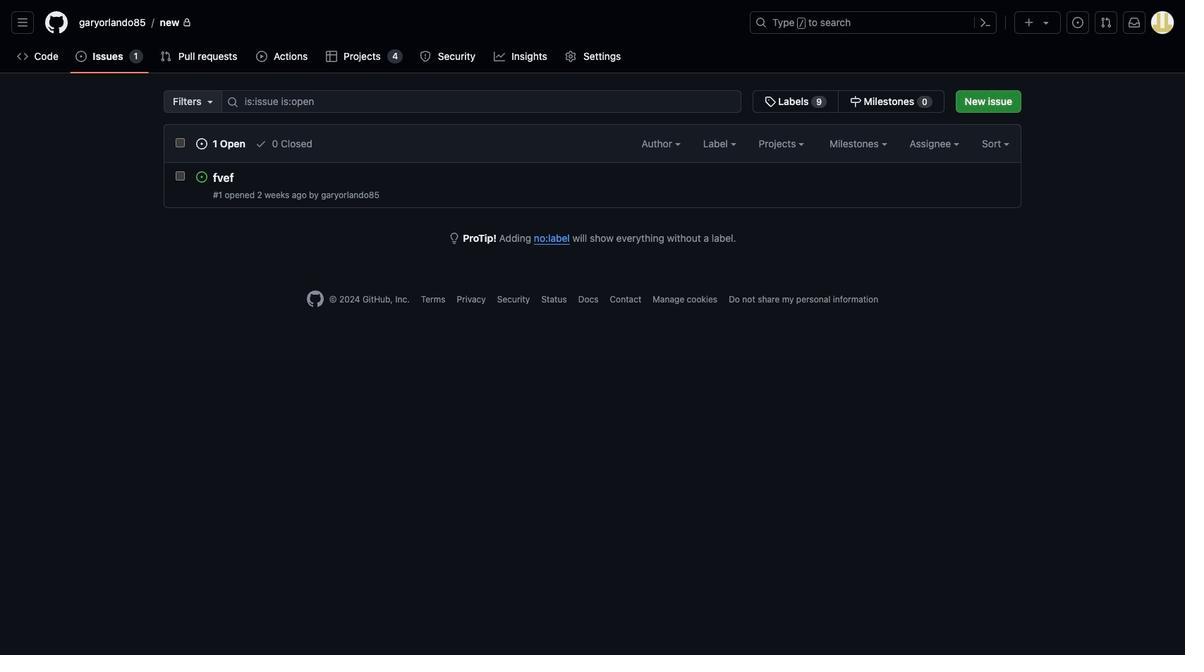 Task type: locate. For each thing, give the bounding box(es) containing it.
plus image
[[1024, 17, 1035, 28]]

None search field
[[164, 90, 944, 113]]

0 vertical spatial triangle down image
[[1040, 17, 1052, 28]]

issue opened image
[[1072, 17, 1084, 28], [196, 138, 207, 150]]

code image
[[17, 51, 28, 62]]

0 vertical spatial git pull request image
[[1100, 17, 1112, 28]]

gear image
[[565, 51, 577, 62]]

0 horizontal spatial git pull request image
[[160, 51, 171, 62]]

triangle down image right plus icon
[[1040, 17, 1052, 28]]

lock image
[[182, 18, 191, 27]]

Issues search field
[[221, 90, 741, 113]]

issue opened image right select all issues option
[[196, 138, 207, 150]]

open issue image
[[196, 171, 207, 183]]

issue element
[[752, 90, 944, 113]]

0 horizontal spatial triangle down image
[[204, 96, 216, 107]]

None checkbox
[[176, 171, 185, 181]]

1 vertical spatial issue opened image
[[196, 138, 207, 150]]

git pull request image
[[1100, 17, 1112, 28], [160, 51, 171, 62]]

Select all issues checkbox
[[176, 138, 185, 147]]

homepage image
[[307, 291, 324, 308]]

1 horizontal spatial issue opened image
[[1072, 17, 1084, 28]]

triangle down image
[[1040, 17, 1052, 28], [204, 96, 216, 107]]

1 horizontal spatial git pull request image
[[1100, 17, 1112, 28]]

list
[[73, 11, 741, 34]]

issue opened image right plus icon
[[1072, 17, 1084, 28]]

0 horizontal spatial issue opened image
[[196, 138, 207, 150]]

1 vertical spatial git pull request image
[[160, 51, 171, 62]]

label image
[[731, 143, 736, 146]]

triangle down image left "search" icon
[[204, 96, 216, 107]]

play image
[[256, 51, 267, 62]]

open issue element
[[196, 171, 207, 183]]

graph image
[[493, 51, 505, 62]]



Task type: vqa. For each thing, say whether or not it's contained in the screenshot.
the topmost git pull request image
yes



Task type: describe. For each thing, give the bounding box(es) containing it.
0 vertical spatial issue opened image
[[1072, 17, 1084, 28]]

shield image
[[420, 51, 431, 62]]

check image
[[255, 138, 267, 150]]

command palette image
[[980, 17, 991, 28]]

tag image
[[764, 96, 776, 107]]

assignees image
[[954, 143, 959, 146]]

light bulb image
[[449, 233, 460, 244]]

notifications image
[[1129, 17, 1140, 28]]

homepage image
[[45, 11, 68, 34]]

1 horizontal spatial triangle down image
[[1040, 17, 1052, 28]]

Search all issues text field
[[221, 90, 741, 113]]

table image
[[326, 51, 337, 62]]

search image
[[227, 97, 238, 108]]

author image
[[675, 143, 681, 146]]

milestone image
[[850, 96, 861, 107]]

1 vertical spatial triangle down image
[[204, 96, 216, 107]]

issue opened image
[[76, 51, 87, 62]]



